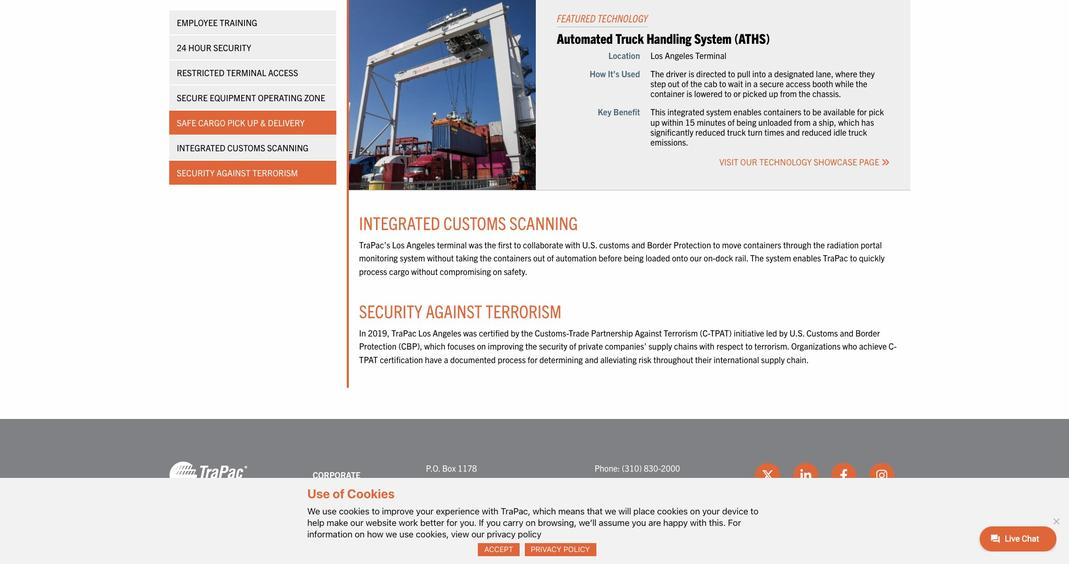 Task type: vqa. For each thing, say whether or not it's contained in the screenshot.
the shore
no



Task type: describe. For each thing, give the bounding box(es) containing it.
border inside in 2019, trapac los angeles was certified by the customs-trade partnership against terrorism (c-tpat) initiative led by u.s. customs and border protection (cbp), which focuses on improving the security of private companies' supply chains with respect to terrorism. organizations who achieve c- tpat certification have a documented process for determining and alleviating risk throughout their international supply chain.
[[856, 328, 881, 339]]

key
[[598, 107, 612, 117]]

security down safe
[[177, 168, 215, 178]]

if
[[479, 518, 484, 529]]

customs inside in 2019, trapac los angeles was certified by the customs-trade partnership against terrorism (c-tpat) initiative led by u.s. customs and border protection (cbp), which focuses on improving the security of private companies' supply chains with respect to terrorism. organizations who achieve c- tpat certification have a documented process for determining and alleviating risk throughout their international supply chain.
[[807, 328, 839, 339]]

training
[[220, 17, 257, 28]]

being inside the trapac's los angeles terminal was the first to collaborate with u.s. customs and border protection to move containers through the radiation portal monitoring system without taking the containers out of automation before being loaded onto our on-dock rail. the system enables trapac to quickly process cargo without compromising on safety.
[[624, 253, 644, 264]]

employee training
[[177, 17, 257, 28]]

truck
[[616, 29, 644, 47]]

within
[[662, 117, 684, 127]]

2 vertical spatial our
[[472, 530, 485, 540]]

rail.
[[736, 253, 749, 264]]

0 horizontal spatial integrated
[[177, 143, 226, 153]]

times
[[765, 127, 785, 137]]

trapac inside in 2019, trapac los angeles was certified by the customs-trade partnership against terrorism (c-tpat) initiative led by u.s. customs and border protection (cbp), which focuses on improving the security of private companies' supply chains with respect to terrorism. organizations who achieve c- tpat certification have a documented process for determining and alleviating risk throughout their international supply chain.
[[392, 328, 417, 339]]

angeles inside the trapac's los angeles terminal was the first to collaborate with u.s. customs and border protection to move containers through the radiation portal monitoring system without taking the containers out of automation before being loaded onto our on-dock rail. the system enables trapac to quickly process cargo without compromising on safety.
[[407, 240, 435, 250]]

in 2019, trapac los angeles was certified by the customs-trade partnership against terrorism (c-tpat) initiative led by u.s. customs and border protection (cbp), which focuses on improving the security of private companies' supply chains with respect to terrorism. organizations who achieve c- tpat certification have a documented process for determining and alleviating risk throughout their international supply chain.
[[359, 328, 897, 365]]

reserved.
[[414, 544, 452, 553]]

0 vertical spatial &
[[260, 118, 266, 128]]

the right while at the right of page
[[856, 78, 868, 89]]

security down we'll
[[574, 544, 608, 553]]

trapac inside the trapac's los angeles terminal was the first to collaborate with u.s. customs and border protection to move containers through the radiation portal monitoring system without taking the containers out of automation before being loaded onto our on-dock rail. the system enables trapac to quickly process cargo without compromising on safety.
[[824, 253, 849, 264]]

it's
[[608, 68, 620, 79]]

lane,
[[816, 68, 834, 79]]

view
[[451, 530, 469, 540]]

to inside this integrated system enables containers to be available for pick up within 15 minutes of being unloaded from a ship, which has significantly reduced truck turn times and reduced idle truck emissions.
[[804, 107, 811, 117]]

1 vertical spatial without
[[411, 267, 438, 277]]

to right first
[[514, 240, 521, 250]]

0 horizontal spatial customs
[[227, 143, 265, 153]]

1 vertical spatial technology
[[760, 157, 812, 167]]

restricted terminal access
[[177, 67, 298, 78]]

we
[[308, 507, 320, 517]]

u.s. inside in 2019, trapac los angeles was certified by the customs-trade partnership against terrorism (c-tpat) initiative led by u.s. customs and border protection (cbp), which focuses on improving the security of private companies' supply chains with respect to terrorism. organizations who achieve c- tpat certification have a documented process for determining and alleviating risk throughout their international supply chain.
[[790, 328, 805, 339]]

2 your from the left
[[703, 507, 720, 517]]

all
[[374, 544, 386, 553]]

protection inside in 2019, trapac los angeles was certified by the customs-trade partnership against terrorism (c-tpat) initiative led by u.s. customs and border protection (cbp), which focuses on improving the security of private companies' supply chains with respect to terrorism. organizations who achieve c- tpat certification have a documented process for determining and alleviating risk throughout their international supply chain.
[[359, 341, 397, 352]]

has
[[862, 117, 875, 127]]

enables inside the trapac's los angeles terminal was the first to collaborate with u.s. customs and border protection to move containers through the radiation portal monitoring system without taking the containers out of automation before being loaded onto our on-dock rail. the system enables trapac to quickly process cargo without compromising on safety.
[[794, 253, 822, 264]]

available
[[824, 107, 856, 117]]

safety.
[[504, 267, 528, 277]]

privacy policy
[[531, 546, 590, 555]]

security up restricted terminal access
[[213, 42, 251, 53]]

through
[[784, 240, 812, 250]]

1 vertical spatial security against terrorism
[[359, 300, 562, 322]]

initiative
[[734, 328, 765, 339]]

pull
[[738, 68, 751, 79]]

enables inside this integrated system enables containers to be available for pick up within 15 minutes of being unloaded from a ship, which has significantly reduced truck turn times and reduced idle truck emissions.
[[734, 107, 762, 117]]

this.
[[709, 518, 726, 529]]

from inside this integrated system enables containers to be available for pick up within 15 minutes of being unloaded from a ship, which has significantly reduced truck turn times and reduced idle truck emissions.
[[794, 117, 811, 127]]

equipment
[[210, 93, 256, 103]]

the right taking
[[480, 253, 492, 264]]

llc
[[482, 544, 494, 553]]

featured
[[557, 12, 596, 25]]

the driver is directed to pull into a designated lane, where they step out of the cab to wait in a secure access booth while the container is lowered to or picked up from the chassis.
[[651, 68, 875, 99]]

international
[[714, 355, 760, 365]]

1 vertical spatial terminal
[[227, 67, 266, 78]]

(aths)
[[735, 29, 771, 47]]

(c-
[[700, 328, 711, 339]]

our inside the trapac's los angeles terminal was the first to collaborate with u.s. customs and border protection to move containers through the radiation portal monitoring system without taking the containers out of automation before being loaded onto our on-dock rail. the system enables trapac to quickly process cargo without compromising on safety.
[[690, 253, 702, 264]]

was inside in 2019, trapac los angeles was certified by the customs-trade partnership against terrorism (c-tpat) initiative led by u.s. customs and border protection (cbp), which focuses on improving the security of private companies' supply chains with respect to terrorism. organizations who achieve c- tpat certification have a documented process for determining and alleviating risk throughout their international supply chain.
[[464, 328, 477, 339]]

from inside the driver is directed to pull into a designated lane, where they step out of the cab to wait in a secure access booth while the container is lowered to or picked up from the chassis.
[[781, 88, 797, 99]]

before
[[599, 253, 622, 264]]

scanning inside the integrated customs scanning link
[[267, 143, 309, 153]]

u.s. inside the trapac's los angeles terminal was the first to collaborate with u.s. customs and border protection to move containers through the radiation portal monitoring system without taking the containers out of automation before being loaded onto our on-dock rail. the system enables trapac to quickly process cargo without compromising on safety.
[[583, 240, 598, 250]]

privacy
[[487, 530, 516, 540]]

corporate image
[[169, 461, 247, 491]]

1 by from the left
[[511, 328, 520, 339]]

make
[[327, 518, 348, 529]]

1 your from the left
[[416, 507, 434, 517]]

directed
[[697, 68, 727, 79]]

terrorism inside in 2019, trapac los angeles was certified by the customs-trade partnership against terrorism (c-tpat) initiative led by u.s. customs and border protection (cbp), which focuses on improving the security of private companies' supply chains with respect to terrorism. organizations who achieve c- tpat certification have a documented process for determining and alleviating risk throughout their international supply chain.
[[664, 328, 698, 339]]

border inside the trapac's los angeles terminal was the first to collaborate with u.s. customs and border protection to move containers through the radiation portal monitoring system without taking the containers out of automation before being loaded onto our on-dock rail. the system enables trapac to quickly process cargo without compromising on safety.
[[647, 240, 672, 250]]

which inside use of cookies we use cookies to improve your experience with trapac, which means that we will place cookies on your device to help make our website work better for you. if you carry on browsing, we'll assume you are happy with this. for information on how we use cookies, view our privacy policy
[[533, 507, 556, 517]]

the right through
[[814, 240, 826, 250]]

box
[[442, 464, 456, 474]]

toll-
[[595, 477, 610, 487]]

2000
[[661, 464, 681, 474]]

quickly
[[860, 253, 885, 264]]

emissions.
[[651, 137, 689, 147]]

to inside in 2019, trapac los angeles was certified by the customs-trade partnership against terrorism (c-tpat) initiative led by u.s. customs and border protection (cbp), which focuses on improving the security of private companies' supply chains with respect to terrorism. organizations who achieve c- tpat certification have a documented process for determining and alleviating risk throughout their international supply chain.
[[746, 341, 753, 352]]

benefit
[[614, 107, 640, 117]]

restricted
[[177, 67, 225, 78]]

container
[[651, 88, 685, 99]]

loaded
[[646, 253, 670, 264]]

improving
[[488, 341, 524, 352]]

0 horizontal spatial system
[[400, 253, 425, 264]]

on inside in 2019, trapac los angeles was certified by the customs-trade partnership against terrorism (c-tpat) initiative led by u.s. customs and border protection (cbp), which focuses on improving the security of private companies' supply chains with respect to terrorism. organizations who achieve c- tpat certification have a documented process for determining and alleviating risk throughout their international supply chain.
[[477, 341, 486, 352]]

in
[[359, 328, 366, 339]]

1 reduced from the left
[[696, 127, 726, 137]]

process inside in 2019, trapac los angeles was certified by the customs-trade partnership against terrorism (c-tpat) initiative led by u.s. customs and border protection (cbp), which focuses on improving the security of private companies' supply chains with respect to terrorism. organizations who achieve c- tpat certification have a documented process for determining and alleviating risk throughout their international supply chain.
[[498, 355, 526, 365]]

p.o. box 1178 wilmington, ca 90748-1178
[[426, 464, 529, 487]]

rights
[[388, 544, 413, 553]]

los angeles terminal
[[651, 50, 727, 60]]

operating
[[258, 93, 302, 103]]

safe cargo pick up & delivery
[[177, 118, 305, 128]]

how it's used
[[590, 68, 640, 79]]

0 horizontal spatial 1178
[[458, 464, 477, 474]]

on left how
[[355, 530, 365, 540]]

key benefit
[[598, 107, 640, 117]]

how
[[367, 530, 384, 540]]

ca
[[471, 477, 482, 487]]

terrorism.
[[755, 341, 790, 352]]

safe
[[177, 118, 196, 128]]

1 horizontal spatial supply
[[762, 355, 785, 365]]

of inside this integrated system enables containers to be available for pick up within 15 minutes of being unloaded from a ship, which has significantly reduced truck turn times and reduced idle truck emissions.
[[728, 117, 735, 127]]

of inside the trapac's los angeles terminal was the first to collaborate with u.s. customs and border protection to move containers through the radiation portal monitoring system without taking the containers out of automation before being loaded onto our on-dock rail. the system enables trapac to quickly process cargo without compromising on safety.
[[547, 253, 554, 264]]

cookies,
[[416, 530, 449, 540]]

integrated
[[668, 107, 705, 117]]

1 horizontal spatial integrated
[[359, 211, 440, 234]]

and up who
[[840, 328, 854, 339]]

browsing,
[[538, 518, 577, 529]]

with left the this.
[[691, 518, 707, 529]]

for inside in 2019, trapac los angeles was certified by the customs-trade partnership against terrorism (c-tpat) initiative led by u.s. customs and border protection (cbp), which focuses on improving the security of private companies' supply chains with respect to terrorism. organizations who achieve c- tpat certification have a documented process for determining and alleviating risk throughout their international supply chain.
[[528, 355, 538, 365]]

1 horizontal spatial terrorism
[[486, 300, 562, 322]]

up inside the driver is directed to pull into a designated lane, where they step out of the cab to wait in a secure access booth while the container is lowered to or picked up from the chassis.
[[769, 88, 779, 99]]

employee training link
[[169, 10, 336, 34]]

1 vertical spatial is
[[687, 88, 693, 99]]

page
[[860, 157, 880, 167]]

wait
[[729, 78, 743, 89]]

on left device
[[691, 507, 700, 517]]

partnership
[[591, 328, 633, 339]]

to up website
[[372, 507, 380, 517]]

our
[[741, 157, 758, 167]]

1 cookies from the left
[[339, 507, 370, 517]]

(877)
[[630, 477, 650, 487]]

with up if
[[482, 507, 499, 517]]

0 horizontal spatial terrorism
[[253, 168, 298, 178]]

0 horizontal spatial we
[[386, 530, 397, 540]]

los inside in 2019, trapac los angeles was certified by the customs-trade partnership against terrorism (c-tpat) initiative led by u.s. customs and border protection (cbp), which focuses on improving the security of private companies' supply chains with respect to terrorism. organizations who achieve c- tpat certification have a documented process for determining and alleviating risk throughout their international supply chain.
[[419, 328, 431, 339]]

experience
[[436, 507, 480, 517]]

technology inside featured technology automated truck handling system (aths)
[[598, 12, 648, 25]]

assume
[[599, 518, 630, 529]]

picked
[[743, 88, 767, 99]]

use of cookies we use cookies to improve your experience with trapac, which means that we will place cookies on your device to help make our website work better for you. if you carry on browsing, we'll assume you are happy with this. for information on how we use cookies, view our privacy policy
[[308, 487, 759, 540]]

private
[[579, 341, 603, 352]]

monitoring
[[359, 253, 398, 264]]

1 horizontal spatial terminal
[[696, 50, 727, 60]]

1 horizontal spatial &
[[568, 544, 573, 553]]

trapac inside phone: (310) 830-2000 toll-free: (877) 3-trapac
[[660, 477, 685, 487]]

policy
[[564, 546, 590, 555]]

©
[[495, 544, 501, 553]]

angeles inside in 2019, trapac los angeles was certified by the customs-trade partnership against terrorism (c-tpat) initiative led by u.s. customs and border protection (cbp), which focuses on improving the security of private companies' supply chains with respect to terrorism. organizations who achieve c- tpat certification have a documented process for determining and alleviating risk throughout their international supply chain.
[[433, 328, 462, 339]]

of inside the driver is directed to pull into a designated lane, where they step out of the cab to wait in a secure access booth while the container is lowered to or picked up from the chassis.
[[682, 78, 689, 89]]

have
[[425, 355, 442, 365]]

minutes
[[697, 117, 726, 127]]

hour
[[188, 42, 212, 53]]

portal
[[861, 240, 882, 250]]

employee
[[177, 17, 218, 28]]

1 vertical spatial 1178
[[510, 477, 529, 487]]

cargo
[[389, 267, 409, 277]]

to down radiation
[[851, 253, 858, 264]]

security up 2019,
[[359, 300, 423, 322]]

0 vertical spatial without
[[427, 253, 454, 264]]

to right cab
[[720, 78, 727, 89]]

2 horizontal spatial system
[[766, 253, 792, 264]]

24 hour security
[[177, 42, 251, 53]]

1 vertical spatial customs
[[444, 211, 507, 234]]

3-
[[652, 477, 660, 487]]

830-
[[644, 464, 661, 474]]

significantly
[[651, 127, 694, 137]]

to left "pull"
[[729, 68, 736, 79]]

idle
[[834, 127, 847, 137]]

visit our technology showcase page
[[720, 157, 882, 167]]

1 horizontal spatial use
[[400, 530, 414, 540]]

1 horizontal spatial we
[[605, 507, 617, 517]]

secure equipment operating zone link
[[169, 86, 336, 110]]

security against terrorism link
[[169, 161, 336, 185]]



Task type: locate. For each thing, give the bounding box(es) containing it.
without right cargo
[[411, 267, 438, 277]]

integrated customs scanning up terminal
[[359, 211, 578, 234]]

0 vertical spatial integrated customs scanning
[[177, 143, 309, 153]]

border up loaded
[[647, 240, 672, 250]]

a inside in 2019, trapac los angeles was certified by the customs-trade partnership against terrorism (c-tpat) initiative led by u.s. customs and border protection (cbp), which focuses on improving the security of private companies' supply chains with respect to terrorism. organizations who achieve c- tpat certification have a documented process for determining and alleviating risk throughout their international supply chain.
[[444, 355, 449, 365]]

0 horizontal spatial trapac
[[392, 328, 417, 339]]

taking
[[456, 253, 478, 264]]

integrated
[[177, 143, 226, 153], [359, 211, 440, 234]]

and inside the trapac's los angeles terminal was the first to collaborate with u.s. customs and border protection to move containers through the radiation portal monitoring system without taking the containers out of automation before being loaded onto our on-dock rail. the system enables trapac to quickly process cargo without compromising on safety.
[[632, 240, 646, 250]]

1 horizontal spatial customs
[[444, 211, 507, 234]]

with up automation
[[566, 240, 581, 250]]

our down if
[[472, 530, 485, 540]]

with down (c-
[[700, 341, 715, 352]]

system up cargo
[[400, 253, 425, 264]]

los down handling
[[651, 50, 663, 60]]

angeles
[[665, 50, 694, 60], [407, 240, 435, 250], [433, 328, 462, 339]]

determining
[[540, 355, 583, 365]]

by up improving
[[511, 328, 520, 339]]

corporate
[[313, 470, 361, 481]]

0 horizontal spatial out
[[534, 253, 545, 264]]

which left has
[[839, 117, 860, 127]]

security against terrorism down the integrated customs scanning link
[[177, 168, 298, 178]]

a right into
[[768, 68, 773, 79]]

to left or
[[725, 88, 732, 99]]

with inside in 2019, trapac los angeles was certified by the customs-trade partnership against terrorism (c-tpat) initiative led by u.s. customs and border protection (cbp), which focuses on improving the security of private companies' supply chains with respect to terrorism. organizations who achieve c- tpat certification have a documented process for determining and alleviating risk throughout their international supply chain.
[[700, 341, 715, 352]]

1 horizontal spatial security against terrorism
[[359, 300, 562, 322]]

being inside this integrated system enables containers to be available for pick up within 15 minutes of being unloaded from a ship, which has significantly reduced truck turn times and reduced idle truck emissions.
[[737, 117, 757, 127]]

1 horizontal spatial out
[[668, 78, 680, 89]]

1 horizontal spatial scanning
[[510, 211, 578, 234]]

scanning down delivery on the left of the page
[[267, 143, 309, 153]]

system down through
[[766, 253, 792, 264]]

designated
[[775, 68, 814, 79]]

booth
[[813, 78, 834, 89]]

0 vertical spatial being
[[737, 117, 757, 127]]

use
[[323, 507, 337, 517], [400, 530, 414, 540]]

1178 up trapac,
[[510, 477, 529, 487]]

0 vertical spatial security against terrorism
[[177, 168, 298, 178]]

on up policy
[[526, 518, 536, 529]]

from
[[781, 88, 797, 99], [794, 117, 811, 127]]

onto
[[672, 253, 689, 264]]

1 vertical spatial protection
[[359, 341, 397, 352]]

1 horizontal spatial for
[[528, 355, 538, 365]]

was up taking
[[469, 240, 483, 250]]

1 vertical spatial border
[[856, 328, 881, 339]]

first
[[498, 240, 512, 250]]

1 vertical spatial supply
[[762, 355, 785, 365]]

1 horizontal spatial cookies
[[658, 507, 688, 517]]

improve
[[382, 507, 414, 517]]

reduced right 15
[[696, 127, 726, 137]]

0 vertical spatial which
[[839, 117, 860, 127]]

1 horizontal spatial truck
[[849, 127, 868, 137]]

tpat)
[[711, 328, 732, 339]]

from down designated
[[781, 88, 797, 99]]

reduced down be
[[802, 127, 832, 137]]

your up the this.
[[703, 507, 720, 517]]

the right rail.
[[751, 253, 764, 264]]

process down monitoring
[[359, 267, 387, 277]]

use up "make"
[[323, 507, 337, 517]]

0 vertical spatial angeles
[[665, 50, 694, 60]]

1 vertical spatial we
[[386, 530, 397, 540]]

0 vertical spatial terminal
[[696, 50, 727, 60]]

we down website
[[386, 530, 397, 540]]

0 horizontal spatial process
[[359, 267, 387, 277]]

our left on-
[[690, 253, 702, 264]]

0 vertical spatial terrorism
[[253, 168, 298, 178]]

2 vertical spatial los
[[419, 328, 431, 339]]

2 truck from the left
[[849, 127, 868, 137]]

1 horizontal spatial your
[[703, 507, 720, 517]]

1 you from the left
[[487, 518, 501, 529]]

risk
[[639, 355, 652, 365]]

1 vertical spatial containers
[[744, 240, 782, 250]]

to up on-
[[713, 240, 721, 250]]

throughout
[[654, 355, 694, 365]]

a right "have"
[[444, 355, 449, 365]]

0 vertical spatial up
[[769, 88, 779, 99]]

will
[[619, 507, 632, 517]]

a left ship,
[[813, 117, 817, 127]]

use
[[308, 487, 330, 502]]

integrated down cargo
[[177, 143, 226, 153]]

up right picked
[[769, 88, 779, 99]]

supply up "throughout"
[[649, 341, 673, 352]]

2 vertical spatial containers
[[494, 253, 532, 264]]

0 vertical spatial containers
[[764, 107, 802, 117]]

0 vertical spatial enables
[[734, 107, 762, 117]]

2 horizontal spatial customs
[[807, 328, 839, 339]]

0 vertical spatial our
[[690, 253, 702, 264]]

trapac,
[[501, 507, 531, 517]]

from left be
[[794, 117, 811, 127]]

this
[[651, 107, 666, 117]]

0 vertical spatial for
[[858, 107, 867, 117]]

0 vertical spatial 1178
[[458, 464, 477, 474]]

terminal up secure equipment operating zone
[[227, 67, 266, 78]]

of down collaborate
[[547, 253, 554, 264]]

showcase
[[814, 157, 858, 167]]

the inside the trapac's los angeles terminal was the first to collaborate with u.s. customs and border protection to move containers through the radiation portal monitoring system without taking the containers out of automation before being loaded onto our on-dock rail. the system enables trapac to quickly process cargo without compromising on safety.
[[751, 253, 764, 264]]

out right step
[[668, 78, 680, 89]]

the inside the driver is directed to pull into a designated lane, where they step out of the cab to wait in a secure access booth while the container is lowered to or picked up from the chassis.
[[651, 68, 665, 79]]

achieve
[[860, 341, 887, 352]]

the left security
[[526, 341, 537, 352]]

which up browsing,
[[533, 507, 556, 517]]

by right led
[[780, 328, 788, 339]]

of inside use of cookies we use cookies to improve your experience with trapac, which means that we will place cookies on your device to help make our website work better for you. if you carry on browsing, we'll assume you are happy with this. for information on how we use cookies, view our privacy policy
[[333, 487, 345, 502]]

system down lowered
[[707, 107, 732, 117]]

protection
[[674, 240, 712, 250], [359, 341, 397, 352]]

integrated up trapac's
[[359, 211, 440, 234]]

enables down through
[[794, 253, 822, 264]]

was inside the trapac's los angeles terminal was the first to collaborate with u.s. customs and border protection to move containers through the radiation portal monitoring system without taking the containers out of automation before being loaded onto our on-dock rail. the system enables trapac to quickly process cargo without compromising on safety.
[[469, 240, 483, 250]]

driver
[[666, 68, 687, 79]]

against up focuses
[[426, 300, 483, 322]]

0 vertical spatial protection
[[674, 240, 712, 250]]

1 horizontal spatial technology
[[760, 157, 812, 167]]

on-
[[704, 253, 716, 264]]

containers inside this integrated system enables containers to be available for pick up within 15 minutes of being unloaded from a ship, which has significantly reduced truck turn times and reduced idle truck emissions.
[[764, 107, 802, 117]]

in
[[745, 78, 752, 89]]

2 cookies from the left
[[658, 507, 688, 517]]

0 horizontal spatial cookies
[[339, 507, 370, 517]]

enables
[[734, 107, 762, 117], [794, 253, 822, 264]]

solid image
[[882, 158, 890, 167]]

containers up safety.
[[494, 253, 532, 264]]

the left cab
[[691, 78, 703, 89]]

without down terminal
[[427, 253, 454, 264]]

technology
[[598, 12, 648, 25], [760, 157, 812, 167]]

0 horizontal spatial &
[[260, 118, 266, 128]]

into
[[753, 68, 767, 79]]

0 horizontal spatial enables
[[734, 107, 762, 117]]

0 horizontal spatial reduced
[[696, 127, 726, 137]]

1 vertical spatial from
[[794, 117, 811, 127]]

collaborate
[[523, 240, 564, 250]]

certification
[[380, 355, 423, 365]]

free:
[[610, 477, 629, 487]]

while
[[836, 78, 854, 89]]

out down collaborate
[[534, 253, 545, 264]]

against
[[217, 168, 251, 178], [426, 300, 483, 322], [635, 328, 662, 339]]

which inside in 2019, trapac los angeles was certified by the customs-trade partnership against terrorism (c-tpat) initiative led by u.s. customs and border protection (cbp), which focuses on improving the security of private companies' supply chains with respect to terrorism. organizations who achieve c- tpat certification have a documented process for determining and alleviating risk throughout their international supply chain.
[[424, 341, 446, 352]]

or
[[734, 88, 741, 99]]

0 vertical spatial is
[[689, 68, 695, 79]]

supply
[[649, 341, 673, 352], [762, 355, 785, 365]]

of inside in 2019, trapac los angeles was certified by the customs-trade partnership against terrorism (c-tpat) initiative led by u.s. customs and border protection (cbp), which focuses on improving the security of private companies' supply chains with respect to terrorism. organizations who achieve c- tpat certification have a documented process for determining and alleviating risk throughout their international supply chain.
[[570, 341, 577, 352]]

0 vertical spatial use
[[323, 507, 337, 517]]

our right "make"
[[351, 518, 364, 529]]

is right driver
[[689, 68, 695, 79]]

1 vertical spatial against
[[426, 300, 483, 322]]

against inside security against terrorism link
[[217, 168, 251, 178]]

a inside this integrated system enables containers to be available for pick up within 15 minutes of being unloaded from a ship, which has significantly reduced truck turn times and reduced idle truck emissions.
[[813, 117, 817, 127]]

up inside this integrated system enables containers to be available for pick up within 15 minutes of being unloaded from a ship, which has significantly reduced truck turn times and reduced idle truck emissions.
[[651, 117, 660, 127]]

trade
[[569, 328, 590, 339]]

0 horizontal spatial by
[[511, 328, 520, 339]]

which inside this integrated system enables containers to be available for pick up within 15 minutes of being unloaded from a ship, which has significantly reduced truck turn times and reduced idle truck emissions.
[[839, 117, 860, 127]]

supply down terrorism. on the right of page
[[762, 355, 785, 365]]

up
[[769, 88, 779, 99], [651, 117, 660, 127]]

out inside the driver is directed to pull into a designated lane, where they step out of the cab to wait in a secure access booth while the container is lowered to or picked up from the chassis.
[[668, 78, 680, 89]]

2 by from the left
[[780, 328, 788, 339]]

accept
[[485, 546, 514, 555]]

0 horizontal spatial our
[[351, 518, 364, 529]]

0 vertical spatial u.s.
[[583, 240, 598, 250]]

help
[[308, 518, 325, 529]]

against inside in 2019, trapac los angeles was certified by the customs-trade partnership against terrorism (c-tpat) initiative led by u.s. customs and border protection (cbp), which focuses on improving the security of private companies' supply chains with respect to terrorism. organizations who achieve c- tpat certification have a documented process for determining and alleviating risk throughout their international supply chain.
[[635, 328, 662, 339]]

0 vertical spatial out
[[668, 78, 680, 89]]

step
[[651, 78, 666, 89]]

1 horizontal spatial u.s.
[[790, 328, 805, 339]]

your up better
[[416, 507, 434, 517]]

0 vertical spatial we
[[605, 507, 617, 517]]

visit
[[720, 157, 739, 167]]

0 horizontal spatial protection
[[359, 341, 397, 352]]

the left driver
[[651, 68, 665, 79]]

0 horizontal spatial use
[[323, 507, 337, 517]]

1 vertical spatial integrated customs scanning
[[359, 211, 578, 234]]

access
[[786, 78, 811, 89]]

footer
[[0, 419, 1070, 565]]

was up focuses
[[464, 328, 477, 339]]

0 vertical spatial from
[[781, 88, 797, 99]]

1 horizontal spatial up
[[769, 88, 779, 99]]

angeles up focuses
[[433, 328, 462, 339]]

against down the integrated customs scanning link
[[217, 168, 251, 178]]

location
[[609, 50, 640, 60]]

los inside the trapac's los angeles terminal was the first to collaborate with u.s. customs and border protection to move containers through the radiation portal monitoring system without taking the containers out of automation before being loaded onto our on-dock rail. the system enables trapac to quickly process cargo without compromising on safety.
[[392, 240, 405, 250]]

0 vertical spatial border
[[647, 240, 672, 250]]

for left pick
[[858, 107, 867, 117]]

1 horizontal spatial protection
[[674, 240, 712, 250]]

automated
[[557, 29, 613, 47]]

1 vertical spatial our
[[351, 518, 364, 529]]

1 vertical spatial los
[[392, 240, 405, 250]]

&
[[260, 118, 266, 128], [568, 544, 573, 553]]

1 horizontal spatial border
[[856, 328, 881, 339]]

0 horizontal spatial for
[[447, 518, 458, 529]]

cargo
[[198, 118, 226, 128]]

secure
[[760, 78, 784, 89]]

0 horizontal spatial border
[[647, 240, 672, 250]]

trapac up (cbp),
[[392, 328, 417, 339]]

on inside the trapac's los angeles terminal was the first to collaborate with u.s. customs and border protection to move containers through the radiation portal monitoring system without taking the containers out of automation before being loaded onto our on-dock rail. the system enables trapac to quickly process cargo without compromising on safety.
[[493, 267, 502, 277]]

for inside this integrated system enables containers to be available for pick up within 15 minutes of being unloaded from a ship, which has significantly reduced truck turn times and reduced idle truck emissions.
[[858, 107, 867, 117]]

for
[[858, 107, 867, 117], [528, 355, 538, 365], [447, 518, 458, 529]]

and right customs
[[632, 240, 646, 250]]

los right trapac's
[[392, 240, 405, 250]]

terrorism up customs- at the right of page
[[486, 300, 562, 322]]

system
[[707, 107, 732, 117], [400, 253, 425, 264], [766, 253, 792, 264]]

2 reduced from the left
[[802, 127, 832, 137]]

0 vertical spatial integrated
[[177, 143, 226, 153]]

p.o.
[[426, 464, 441, 474]]

a right in
[[754, 78, 758, 89]]

phone: (310) 830-2000 toll-free: (877) 3-trapac
[[595, 464, 685, 487]]

we'll
[[579, 518, 597, 529]]

and down private
[[585, 355, 599, 365]]

cookies up "make"
[[339, 507, 370, 517]]

where
[[836, 68, 858, 79]]

0 vertical spatial scanning
[[267, 143, 309, 153]]

on up documented
[[477, 341, 486, 352]]

2 you from the left
[[632, 518, 647, 529]]

terrorism up the chains at the right bottom of page
[[664, 328, 698, 339]]

respect
[[717, 341, 744, 352]]

truck left turn
[[728, 127, 746, 137]]

0 vertical spatial trapac
[[824, 253, 849, 264]]

for left determining
[[528, 355, 538, 365]]

1 horizontal spatial los
[[419, 328, 431, 339]]

system
[[695, 29, 732, 47]]

handling
[[647, 29, 692, 47]]

for inside use of cookies we use cookies to improve your experience with trapac, which means that we will place cookies on your device to help make our website work better for you. if you carry on browsing, we'll assume you are happy with this. for information on how we use cookies, view our privacy policy
[[447, 518, 458, 529]]

0 vertical spatial los
[[651, 50, 663, 60]]

c-
[[889, 341, 897, 352]]

1 horizontal spatial against
[[426, 300, 483, 322]]

0 horizontal spatial your
[[416, 507, 434, 517]]

0 horizontal spatial scanning
[[267, 143, 309, 153]]

out inside the trapac's los angeles terminal was the first to collaborate with u.s. customs and border protection to move containers through the radiation portal monitoring system without taking the containers out of automation before being loaded onto our on-dock rail. the system enables trapac to quickly process cargo without compromising on safety.
[[534, 253, 545, 264]]

trapac down radiation
[[824, 253, 849, 264]]

0 vertical spatial technology
[[598, 12, 648, 25]]

border
[[647, 240, 672, 250], [856, 328, 881, 339]]

we up the assume
[[605, 507, 617, 517]]

2023
[[503, 544, 520, 553]]

1 vertical spatial terrorism
[[486, 300, 562, 322]]

1 vertical spatial for
[[528, 355, 538, 365]]

companies'
[[605, 341, 647, 352]]

1 vertical spatial the
[[751, 253, 764, 264]]

the left first
[[485, 240, 496, 250]]

24 hour security link
[[169, 36, 336, 60]]

los up (cbp),
[[419, 328, 431, 339]]

up left within
[[651, 117, 660, 127]]

2 vertical spatial for
[[447, 518, 458, 529]]

with inside the trapac's los angeles terminal was the first to collaborate with u.s. customs and border protection to move containers through the radiation portal monitoring system without taking the containers out of automation before being loaded onto our on-dock rail. the system enables trapac to quickly process cargo without compromising on safety.
[[566, 240, 581, 250]]

customs down safe cargo pick up & delivery
[[227, 143, 265, 153]]

and inside this integrated system enables containers to be available for pick up within 15 minutes of being unloaded from a ship, which has significantly reduced truck turn times and reduced idle truck emissions.
[[787, 127, 800, 137]]

0 horizontal spatial supply
[[649, 341, 673, 352]]

which
[[839, 117, 860, 127], [424, 341, 446, 352], [533, 507, 556, 517]]

access
[[268, 67, 298, 78]]

customs up terminal
[[444, 211, 507, 234]]

1 vertical spatial was
[[464, 328, 477, 339]]

documented
[[450, 355, 496, 365]]

1 vertical spatial &
[[568, 544, 573, 553]]

terminal
[[696, 50, 727, 60], [227, 67, 266, 78]]

terrorism down the integrated customs scanning link
[[253, 168, 298, 178]]

you down place
[[632, 518, 647, 529]]

the left customs- at the right of page
[[522, 328, 533, 339]]

2 horizontal spatial trapac
[[824, 253, 849, 264]]

0 horizontal spatial integrated customs scanning
[[177, 143, 309, 153]]

protection inside the trapac's los angeles terminal was the first to collaborate with u.s. customs and border protection to move containers through the radiation portal monitoring system without taking the containers out of automation before being loaded onto our on-dock rail. the system enables trapac to quickly process cargo without compromising on safety.
[[674, 240, 712, 250]]

2 vertical spatial which
[[533, 507, 556, 517]]

being left unloaded
[[737, 117, 757, 127]]

security
[[213, 42, 251, 53], [177, 168, 215, 178], [359, 300, 423, 322], [574, 544, 608, 553]]

to left be
[[804, 107, 811, 117]]

to right device
[[751, 507, 759, 517]]

1 vertical spatial trapac
[[392, 328, 417, 339]]

0 vertical spatial was
[[469, 240, 483, 250]]

(cbp),
[[399, 341, 423, 352]]

customs
[[600, 240, 630, 250]]

0 vertical spatial against
[[217, 168, 251, 178]]

safety & security link
[[541, 544, 608, 553]]

1 horizontal spatial you
[[632, 518, 647, 529]]

0 horizontal spatial terminal
[[227, 67, 266, 78]]

enables down picked
[[734, 107, 762, 117]]

lowered
[[695, 88, 723, 99]]

process inside the trapac's los angeles terminal was the first to collaborate with u.s. customs and border protection to move containers through the radiation portal monitoring system without taking the containers out of automation before being loaded onto our on-dock rail. the system enables trapac to quickly process cargo without compromising on safety.
[[359, 267, 387, 277]]

the left booth
[[799, 88, 811, 99]]

0 horizontal spatial up
[[651, 117, 660, 127]]

cookies up happy
[[658, 507, 688, 517]]

to down initiative
[[746, 341, 753, 352]]

is up "integrated"
[[687, 88, 693, 99]]

2 horizontal spatial terrorism
[[664, 328, 698, 339]]

footer containing p.o. box 1178
[[0, 419, 1070, 565]]

trapac down 2000
[[660, 477, 685, 487]]

process down improving
[[498, 355, 526, 365]]

0 horizontal spatial security against terrorism
[[177, 168, 298, 178]]

1 truck from the left
[[728, 127, 746, 137]]

pick
[[869, 107, 885, 117]]

protection up onto
[[674, 240, 712, 250]]

system inside this integrated system enables containers to be available for pick up within 15 minutes of being unloaded from a ship, which has significantly reduced truck turn times and reduced idle truck emissions.
[[707, 107, 732, 117]]

place
[[634, 507, 655, 517]]

0 vertical spatial customs
[[227, 143, 265, 153]]

out
[[668, 78, 680, 89], [534, 253, 545, 264]]

integrated customs scanning link
[[169, 136, 336, 160]]



